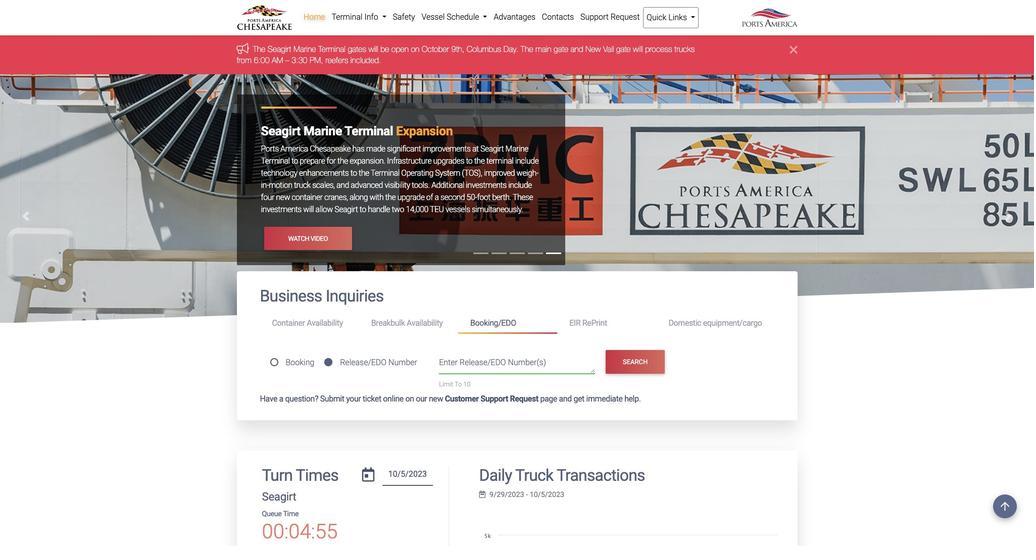 Task type: locate. For each thing, give the bounding box(es) containing it.
request left quick at the right top of the page
[[611, 12, 640, 22]]

00:04:55 main content
[[229, 271, 805, 546]]

the right with
[[385, 193, 396, 202]]

schedule
[[447, 12, 479, 22]]

handle
[[368, 205, 390, 214]]

request inside 00:04:55 main content
[[510, 394, 539, 404]]

customer support request link
[[445, 394, 539, 404]]

availability for breakbulk availability
[[407, 318, 443, 328]]

1 vertical spatial a
[[279, 394, 283, 404]]

0 horizontal spatial a
[[279, 394, 283, 404]]

availability down business inquiries
[[307, 318, 343, 328]]

container
[[292, 193, 323, 202]]

domestic
[[669, 318, 701, 328]]

1 vertical spatial new
[[429, 394, 443, 404]]

0 horizontal spatial gate
[[554, 45, 569, 54]]

0 vertical spatial request
[[611, 12, 640, 22]]

marine inside the seagirt marine terminal gates will be open on october 9th, columbus day. the main gate and new vail gate will process trucks from 6:00 am – 3:30 pm, reefers included.
[[294, 45, 316, 54]]

0 horizontal spatial the
[[253, 45, 266, 54]]

submit
[[320, 394, 344, 404]]

of
[[426, 193, 433, 202]]

support request
[[581, 12, 640, 22]]

vessel schedule link
[[418, 7, 491, 27]]

daily truck transactions
[[479, 466, 645, 485]]

terminal up technology
[[261, 156, 290, 166]]

limit
[[439, 381, 453, 388]]

0 vertical spatial investments
[[466, 181, 507, 190]]

0 horizontal spatial new
[[276, 193, 290, 202]]

1 horizontal spatial support
[[581, 12, 609, 22]]

1 horizontal spatial a
[[435, 193, 439, 202]]

2 vertical spatial marine
[[506, 144, 529, 154]]

the right for
[[338, 156, 348, 166]]

upgrade
[[398, 193, 425, 202]]

0 horizontal spatial request
[[510, 394, 539, 404]]

expansion image
[[0, 74, 1034, 521]]

the right 'day.' on the top
[[521, 45, 533, 54]]

investments down four
[[261, 205, 302, 214]]

terminal inside the seagirt marine terminal gates will be open on october 9th, columbus day. the main gate and new vail gate will process trucks from 6:00 am – 3:30 pm, reefers included.
[[318, 45, 346, 54]]

terminal up visibility
[[371, 168, 400, 178]]

will
[[369, 45, 378, 54], [633, 45, 643, 54], [303, 205, 314, 214]]

the
[[253, 45, 266, 54], [521, 45, 533, 54]]

tools.
[[412, 181, 430, 190]]

breakbulk
[[371, 318, 405, 328]]

50-
[[467, 193, 477, 202]]

include up weigh-
[[515, 156, 539, 166]]

safety link
[[390, 7, 418, 27]]

bullhorn image
[[237, 43, 253, 54]]

on right 'open'
[[411, 45, 420, 54]]

home link
[[300, 7, 328, 27]]

time
[[283, 510, 299, 518]]

question?
[[285, 394, 318, 404]]

quick
[[647, 13, 667, 22]]

1 availability from the left
[[307, 318, 343, 328]]

process
[[645, 45, 672, 54]]

eir
[[570, 318, 581, 328]]

(tos),
[[462, 168, 482, 178]]

request left page
[[510, 394, 539, 404]]

the
[[338, 156, 348, 166], [474, 156, 485, 166], [359, 168, 369, 178], [385, 193, 396, 202]]

open
[[392, 45, 409, 54]]

gate right vail
[[616, 45, 631, 54]]

new inside ports america chesapeake has made significant improvements at seagirt marine terminal to                          prepare for the expansion. infrastructure upgrades to the terminal include technology                          enhancements to the terminal operating system (tos), improved weigh- in-motion truck scales,                          and advanced visibility tools. additional investments include four new container cranes,                          along with the upgrade of a second 50-foot berth. these investments will allow seagirt                          to handle two 14,000 teu vessels simultaneously.
[[276, 193, 290, 202]]

None text field
[[382, 466, 433, 486]]

go to top image
[[994, 495, 1017, 519]]

along
[[350, 193, 368, 202]]

0 vertical spatial a
[[435, 193, 439, 202]]

ports
[[261, 144, 279, 154]]

to down the along
[[360, 205, 366, 214]]

eir reprint
[[570, 318, 607, 328]]

cranes,
[[324, 193, 348, 202]]

search
[[623, 358, 648, 366]]

1 horizontal spatial new
[[429, 394, 443, 404]]

have a question? submit your ticket online on our new customer support request page and get immediate help.
[[260, 394, 641, 404]]

1 vertical spatial and
[[337, 181, 349, 190]]

to up advanced
[[351, 168, 357, 178]]

marine inside ports america chesapeake has made significant improvements at seagirt marine terminal to                          prepare for the expansion. infrastructure upgrades to the terminal include technology                          enhancements to the terminal operating system (tos), improved weigh- in-motion truck scales,                          and advanced visibility tools. additional investments include four new container cranes,                          along with the upgrade of a second 50-foot berth. these investments will allow seagirt                          to handle two 14,000 teu vessels simultaneously.
[[506, 144, 529, 154]]

teu
[[430, 205, 444, 214]]

terminal left info
[[332, 12, 363, 22]]

limit to 10
[[439, 381, 471, 388]]

on left our
[[406, 394, 414, 404]]

1 horizontal spatial availability
[[407, 318, 443, 328]]

the up 6:00 at the top of the page
[[253, 45, 266, 54]]

terminal
[[487, 156, 514, 166]]

queue
[[262, 510, 282, 518]]

foot
[[477, 193, 491, 202]]

four
[[261, 193, 274, 202]]

seagirt up "terminal" on the left top of the page
[[481, 144, 504, 154]]

seagirt up the ports
[[261, 124, 301, 139]]

request
[[611, 12, 640, 22], [510, 394, 539, 404]]

get
[[574, 394, 585, 404]]

equipment/cargo
[[703, 318, 762, 328]]

two
[[392, 205, 404, 214]]

availability right breakbulk at the left bottom
[[407, 318, 443, 328]]

terminal up the reefers
[[318, 45, 346, 54]]

investments up foot
[[466, 181, 507, 190]]

am
[[272, 56, 283, 65]]

1 vertical spatial request
[[510, 394, 539, 404]]

new right our
[[429, 394, 443, 404]]

and up the 'cranes,'
[[337, 181, 349, 190]]

1 horizontal spatial gate
[[616, 45, 631, 54]]

support up new
[[581, 12, 609, 22]]

a right have at left
[[279, 394, 283, 404]]

the seagirt marine terminal gates will be open on october 9th, columbus day. the main gate and new vail gate will process trucks from 6:00 am – 3:30 pm, reefers included. alert
[[0, 36, 1034, 74]]

gate
[[554, 45, 569, 54], [616, 45, 631, 54]]

a right of
[[435, 193, 439, 202]]

page
[[540, 394, 557, 404]]

marine up chesapeake
[[304, 124, 342, 139]]

will left process at the top right
[[633, 45, 643, 54]]

improved
[[484, 168, 515, 178]]

0 horizontal spatial support
[[481, 394, 508, 404]]

for
[[327, 156, 336, 166]]

include
[[515, 156, 539, 166], [508, 181, 532, 190]]

1 horizontal spatial the
[[521, 45, 533, 54]]

support right the customer
[[481, 394, 508, 404]]

1 gate from the left
[[554, 45, 569, 54]]

2 vertical spatial and
[[559, 394, 572, 404]]

a
[[435, 193, 439, 202], [279, 394, 283, 404]]

contacts
[[542, 12, 574, 22]]

gate right main
[[554, 45, 569, 54]]

2 availability from the left
[[407, 318, 443, 328]]

will left be
[[369, 45, 378, 54]]

new down 'motion'
[[276, 193, 290, 202]]

release/edo up the 10
[[460, 358, 506, 367]]

0 horizontal spatial investments
[[261, 205, 302, 214]]

support inside 00:04:55 main content
[[481, 394, 508, 404]]

on inside 00:04:55 main content
[[406, 394, 414, 404]]

expansion
[[396, 124, 453, 139]]

0 vertical spatial and
[[571, 45, 583, 54]]

contacts link
[[539, 7, 577, 27]]

weigh-
[[517, 168, 539, 178]]

9/29/2023 - 10/5/2023
[[490, 491, 565, 499]]

1 the from the left
[[253, 45, 266, 54]]

0 vertical spatial marine
[[294, 45, 316, 54]]

10/5/2023
[[530, 491, 565, 499]]

marine up 3:30
[[294, 45, 316, 54]]

release/edo up ticket
[[340, 358, 387, 367]]

0 horizontal spatial availability
[[307, 318, 343, 328]]

seagirt up am
[[268, 45, 291, 54]]

release/edo number
[[340, 358, 417, 367]]

support
[[581, 12, 609, 22], [481, 394, 508, 404]]

chesapeake
[[310, 144, 351, 154]]

0 vertical spatial support
[[581, 12, 609, 22]]

-
[[526, 491, 528, 499]]

the down at
[[474, 156, 485, 166]]

0 vertical spatial new
[[276, 193, 290, 202]]

terminal info link
[[328, 7, 390, 27]]

advanced
[[351, 181, 383, 190]]

6:00
[[254, 56, 270, 65]]

daily
[[479, 466, 512, 485]]

marine up "terminal" on the left top of the page
[[506, 144, 529, 154]]

links
[[669, 13, 687, 22]]

1 vertical spatial on
[[406, 394, 414, 404]]

second
[[441, 193, 465, 202]]

and left new
[[571, 45, 583, 54]]

1 vertical spatial support
[[481, 394, 508, 404]]

info
[[365, 12, 378, 22]]

included.
[[351, 56, 381, 65]]

truck
[[515, 466, 554, 485]]

search button
[[606, 350, 665, 374]]

a inside 00:04:55 main content
[[279, 394, 283, 404]]

will down container
[[303, 205, 314, 214]]

1 horizontal spatial request
[[611, 12, 640, 22]]

0 vertical spatial on
[[411, 45, 420, 54]]

0 horizontal spatial will
[[303, 205, 314, 214]]

seagirt up queue
[[262, 490, 296, 503]]

include up these on the top of the page
[[508, 181, 532, 190]]

will inside ports america chesapeake has made significant improvements at seagirt marine terminal to                          prepare for the expansion. infrastructure upgrades to the terminal include technology                          enhancements to the terminal operating system (tos), improved weigh- in-motion truck scales,                          and advanced visibility tools. additional investments include four new container cranes,                          along with the upgrade of a second 50-foot berth. these investments will allow seagirt                          to handle two 14,000 teu vessels simultaneously.
[[303, 205, 314, 214]]

and left get
[[559, 394, 572, 404]]

watch
[[288, 235, 309, 242]]



Task type: describe. For each thing, give the bounding box(es) containing it.
and inside the seagirt marine terminal gates will be open on october 9th, columbus day. the main gate and new vail gate will process trucks from 6:00 am – 3:30 pm, reefers included.
[[571, 45, 583, 54]]

breakbulk availability link
[[359, 314, 458, 333]]

terminal info
[[332, 12, 380, 22]]

at
[[472, 144, 479, 154]]

to up (tos),
[[466, 156, 473, 166]]

domestic equipment/cargo link
[[657, 314, 774, 333]]

safety
[[393, 12, 415, 22]]

berth.
[[492, 193, 511, 202]]

number
[[389, 358, 417, 367]]

advantages link
[[491, 7, 539, 27]]

times
[[296, 466, 339, 485]]

improvements
[[423, 144, 471, 154]]

close image
[[790, 44, 798, 56]]

watch video link
[[264, 227, 352, 250]]

1 horizontal spatial release/edo
[[460, 358, 506, 367]]

1 vertical spatial investments
[[261, 205, 302, 214]]

and inside 00:04:55 main content
[[559, 394, 572, 404]]

container
[[272, 318, 305, 328]]

ticket
[[363, 394, 381, 404]]

2 the from the left
[[521, 45, 533, 54]]

turn times
[[262, 466, 339, 485]]

availability for container availability
[[307, 318, 343, 328]]

columbus
[[467, 45, 501, 54]]

immediate
[[586, 394, 623, 404]]

main
[[536, 45, 552, 54]]

a inside ports america chesapeake has made significant improvements at seagirt marine terminal to                          prepare for the expansion. infrastructure upgrades to the terminal include technology                          enhancements to the terminal operating system (tos), improved weigh- in-motion truck scales,                          and advanced visibility tools. additional investments include four new container cranes,                          along with the upgrade of a second 50-foot berth. these investments will allow seagirt                          to handle two 14,000 teu vessels simultaneously.
[[435, 193, 439, 202]]

Enter Release/EDO Number(s) text field
[[439, 357, 595, 374]]

from
[[237, 56, 252, 65]]

quick links
[[647, 13, 689, 22]]

support request link
[[577, 7, 643, 27]]

seagirt inside 00:04:55 main content
[[262, 490, 296, 503]]

operating
[[401, 168, 433, 178]]

system
[[435, 168, 460, 178]]

0 horizontal spatial release/edo
[[340, 358, 387, 367]]

reprint
[[583, 318, 607, 328]]

container availability
[[272, 318, 343, 328]]

enhancements
[[299, 168, 349, 178]]

technology
[[261, 168, 298, 178]]

gates
[[348, 45, 366, 54]]

additional
[[432, 181, 464, 190]]

scales,
[[312, 181, 335, 190]]

container availability link
[[260, 314, 359, 333]]

reefers
[[326, 56, 348, 65]]

1 vertical spatial include
[[508, 181, 532, 190]]

terminal up made
[[345, 124, 393, 139]]

advantages
[[494, 12, 536, 22]]

2 gate from the left
[[616, 45, 631, 54]]

america
[[281, 144, 308, 154]]

0 vertical spatial include
[[515, 156, 539, 166]]

request inside support request link
[[611, 12, 640, 22]]

in-
[[261, 181, 269, 190]]

none text field inside 00:04:55 main content
[[382, 466, 433, 486]]

simultaneously.
[[472, 205, 523, 214]]

customer
[[445, 394, 479, 404]]

business inquiries
[[260, 287, 384, 306]]

enter release/edo number(s)
[[439, 358, 546, 367]]

seagirt inside the seagirt marine terminal gates will be open on october 9th, columbus day. the main gate and new vail gate will process trucks from 6:00 am – 3:30 pm, reefers included.
[[268, 45, 291, 54]]

ports america chesapeake has made significant improvements at seagirt marine terminal to                          prepare for the expansion. infrastructure upgrades to the terminal include technology                          enhancements to the terminal operating system (tos), improved weigh- in-motion truck scales,                          and advanced visibility tools. additional investments include four new container cranes,                          along with the upgrade of a second 50-foot berth. these investments will allow seagirt                          to handle two 14,000 teu vessels simultaneously.
[[261, 144, 539, 214]]

upgrades
[[433, 156, 464, 166]]

booking/edo link
[[458, 314, 558, 334]]

queue time 00:04:55
[[262, 510, 338, 544]]

the seagirt marine terminal gates will be open on october 9th, columbus day. the main gate and new vail gate will process trucks from 6:00 am – 3:30 pm, reefers included.
[[237, 45, 695, 65]]

new inside 00:04:55 main content
[[429, 394, 443, 404]]

on inside the seagirt marine terminal gates will be open on october 9th, columbus day. the main gate and new vail gate will process trucks from 6:00 am – 3:30 pm, reefers included.
[[411, 45, 420, 54]]

10
[[464, 381, 471, 388]]

business
[[260, 287, 322, 306]]

calendar day image
[[362, 468, 375, 482]]

breakbulk availability
[[371, 318, 443, 328]]

1 horizontal spatial will
[[369, 45, 378, 54]]

vessels
[[446, 205, 470, 214]]

2 horizontal spatial will
[[633, 45, 643, 54]]

number(s)
[[508, 358, 546, 367]]

significant
[[387, 144, 421, 154]]

your
[[346, 394, 361, 404]]

allow
[[316, 205, 333, 214]]

infrastructure
[[387, 156, 432, 166]]

home
[[304, 12, 325, 22]]

our
[[416, 394, 427, 404]]

has
[[352, 144, 365, 154]]

–
[[285, 56, 290, 65]]

vessel
[[422, 12, 445, 22]]

3:30
[[292, 56, 307, 65]]

seagirt down the 'cranes,'
[[335, 205, 358, 214]]

motion
[[269, 181, 292, 190]]

new
[[586, 45, 601, 54]]

domestic equipment/cargo
[[669, 318, 762, 328]]

watch video
[[288, 235, 328, 242]]

to down america
[[292, 156, 298, 166]]

expansion.
[[350, 156, 385, 166]]

have
[[260, 394, 277, 404]]

and inside ports america chesapeake has made significant improvements at seagirt marine terminal to                          prepare for the expansion. infrastructure upgrades to the terminal include technology                          enhancements to the terminal operating system (tos), improved weigh- in-motion truck scales,                          and advanced visibility tools. additional investments include four new container cranes,                          along with the upgrade of a second 50-foot berth. these investments will allow seagirt                          to handle two 14,000 teu vessels simultaneously.
[[337, 181, 349, 190]]

1 horizontal spatial investments
[[466, 181, 507, 190]]

calendar week image
[[479, 491, 486, 498]]

the up advanced
[[359, 168, 369, 178]]

visibility
[[385, 181, 410, 190]]

1 vertical spatial marine
[[304, 124, 342, 139]]

9th,
[[452, 45, 465, 54]]

quick links link
[[643, 7, 699, 28]]

eir reprint link
[[558, 314, 657, 333]]

seagirt marine terminal expansion
[[261, 124, 453, 139]]

transactions
[[557, 466, 645, 485]]

to
[[455, 381, 462, 388]]



Task type: vqa. For each thing, say whether or not it's contained in the screenshot.
dmt vessel schedule link
no



